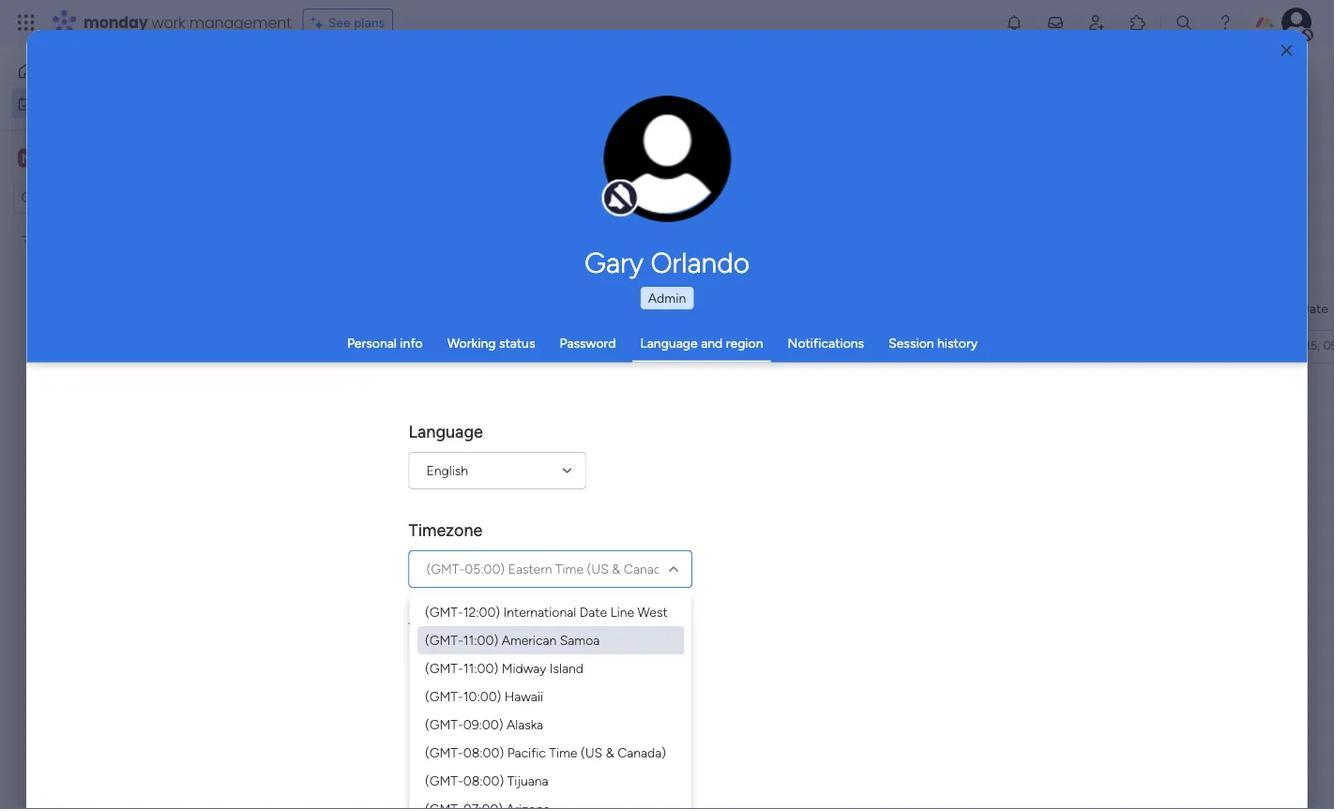 Task type: locate. For each thing, give the bounding box(es) containing it.
canada)
[[624, 561, 673, 577], [618, 745, 666, 761]]

/
[[403, 402, 412, 426], [407, 470, 415, 494], [447, 605, 456, 629]]

(gmt- for (gmt-12:00) international date line west
[[425, 604, 463, 620]]

08:00) left tijuana
[[463, 773, 504, 789]]

2 horizontal spatial date
[[1301, 301, 1329, 317]]

1 vertical spatial hours
[[457, 679, 495, 696]]

1 vertical spatial canada)
[[618, 745, 666, 761]]

15,
[[1306, 338, 1321, 353], [503, 769, 518, 785]]

0 horizontal spatial language
[[409, 421, 484, 442]]

1 vertical spatial &
[[606, 745, 614, 761]]

1 horizontal spatial 15,
[[1306, 338, 1321, 353]]

24
[[437, 679, 454, 696]]

15, left '09'
[[1306, 338, 1321, 353]]

personal
[[347, 336, 397, 351]]

date up nov 15, 09
[[1301, 301, 1329, 317]]

2 horizontal spatial items
[[472, 610, 504, 626]]

option
[[0, 224, 239, 228]]

date for date format
[[409, 737, 445, 757]]

0 vertical spatial &
[[613, 561, 621, 577]]

(gmt- for (gmt-08:00) pacific time (us & canada)
[[425, 745, 463, 761]]

format
[[451, 618, 502, 639], [449, 737, 501, 757]]

items inside without a date / 0 items
[[472, 610, 504, 626]]

0 vertical spatial canada)
[[624, 561, 673, 577]]

& up 'line'
[[613, 561, 621, 577]]

0 vertical spatial /
[[403, 402, 412, 426]]

time
[[556, 561, 584, 577], [409, 618, 446, 639], [549, 745, 577, 761]]

november
[[437, 769, 499, 785]]

english
[[427, 463, 469, 479]]

0 vertical spatial 11:00)
[[463, 633, 498, 648]]

2 11:00) from the top
[[463, 661, 498, 677]]

international
[[504, 604, 576, 620]]

(gmt- for (gmt-11:00) american samoa
[[425, 633, 463, 648]]

2 08:00) from the top
[[463, 773, 504, 789]]

week for next
[[358, 470, 402, 494]]

see plans
[[328, 15, 385, 31]]

08:00)
[[463, 745, 504, 761], [463, 773, 504, 789]]

1 vertical spatial (us
[[581, 745, 603, 761]]

work
[[152, 12, 185, 33]]

date
[[1301, 301, 1329, 317], [580, 604, 607, 620], [409, 737, 445, 757]]

language
[[640, 336, 698, 351], [409, 421, 484, 442]]

1 08:00) from the top
[[463, 745, 504, 761]]

1 vertical spatial 12:43
[[499, 679, 533, 696]]

08:00) for tijuana
[[463, 773, 504, 789]]

0 down next week / 0 items
[[376, 542, 384, 558]]

2 vertical spatial time
[[549, 745, 577, 761]]

(us right pacific
[[581, 745, 603, 761]]

admin
[[648, 290, 686, 306]]

(us for eastern
[[587, 561, 609, 577]]

west
[[638, 604, 668, 620]]

08:00) up november 15, 2023 at bottom
[[463, 745, 504, 761]]

list box
[[0, 221, 239, 511]]

time up 12
[[409, 618, 446, 639]]

week
[[355, 402, 399, 426], [358, 470, 402, 494]]

language up english
[[409, 421, 484, 442]]

0 up timezone
[[420, 475, 428, 491]]

m button
[[13, 142, 187, 174]]

khvhg link
[[782, 331, 955, 365]]

1 vertical spatial week
[[358, 470, 402, 494]]

11:00)
[[463, 633, 498, 648], [463, 661, 498, 677]]

& right pacific
[[606, 745, 614, 761]]

1 vertical spatial time
[[409, 618, 446, 639]]

2 vertical spatial 0
[[460, 610, 469, 626]]

1 vertical spatial 0
[[376, 542, 384, 558]]

this week /
[[316, 402, 416, 426]]

select product image
[[17, 13, 36, 32]]

(gmt-11:00) midway island
[[425, 661, 584, 677]]

time up 2023 on the bottom
[[549, 745, 577, 761]]

(gmt-
[[427, 561, 465, 577], [425, 604, 463, 620], [425, 633, 463, 648], [425, 661, 463, 677], [425, 689, 463, 705], [425, 717, 463, 733], [425, 745, 463, 761], [425, 773, 463, 789]]

a
[[387, 605, 399, 629]]

my work image
[[17, 95, 34, 112]]

/ right date at the left bottom of page
[[447, 605, 456, 629]]

gary orlando image
[[1282, 8, 1312, 38]]

12:43 for 12:43 pm
[[496, 651, 530, 668]]

time for 08:00)
[[549, 745, 577, 761]]

(gmt-09:00) alaska
[[425, 717, 543, 733]]

date format
[[409, 737, 501, 757]]

11:00) up 24 hours 12:43
[[463, 661, 498, 677]]

0 vertical spatial time
[[556, 561, 584, 577]]

0 horizontal spatial date
[[409, 737, 445, 757]]

1 vertical spatial 11:00)
[[463, 661, 498, 677]]

11:00) for midway
[[463, 661, 498, 677]]

0 vertical spatial week
[[355, 402, 399, 426]]

&
[[613, 561, 621, 577], [606, 745, 614, 761]]

Filter dashboard by text search field
[[277, 150, 448, 180]]

1 vertical spatial /
[[407, 470, 415, 494]]

items down timezone
[[388, 542, 420, 558]]

0 vertical spatial 12:43
[[496, 651, 530, 668]]

hours for 12 hours
[[454, 651, 492, 668]]

0 vertical spatial 0
[[420, 475, 428, 491]]

0 vertical spatial (us
[[587, 561, 609, 577]]

week right next
[[358, 470, 402, 494]]

format up 12 hours 12:43 pm
[[451, 618, 502, 639]]

pacific
[[507, 745, 546, 761]]

2 vertical spatial date
[[409, 737, 445, 757]]

notifications image
[[1005, 13, 1024, 32]]

language left and
[[640, 336, 698, 351]]

help image
[[1216, 13, 1235, 32]]

line
[[610, 604, 634, 620]]

2 horizontal spatial 0
[[460, 610, 469, 626]]

12:43 down midway
[[499, 679, 533, 696]]

gary orlando
[[585, 246, 750, 280]]

1 horizontal spatial 0
[[420, 475, 428, 491]]

(gmt- for (gmt-05:00) eastern time (us & canada)
[[427, 561, 465, 577]]

1 11:00) from the top
[[463, 633, 498, 648]]

working
[[447, 336, 496, 351]]

15, left 2023 on the bottom
[[503, 769, 518, 785]]

date left 'line'
[[580, 604, 607, 620]]

0 horizontal spatial items
[[388, 542, 420, 558]]

gary
[[585, 246, 644, 280]]

0 vertical spatial items
[[431, 475, 464, 491]]

0 vertical spatial 15,
[[1306, 338, 1321, 353]]

monday work management
[[84, 12, 292, 33]]

management
[[189, 12, 292, 33]]

format for time format
[[451, 618, 502, 639]]

15, for november
[[503, 769, 518, 785]]

(gmt- for (gmt-10:00) hawaii
[[425, 689, 463, 705]]

orlando
[[651, 246, 750, 280]]

hours right 24
[[457, 679, 495, 696]]

12:00)
[[463, 604, 500, 620]]

12:43 down (gmt-11:00) american samoa
[[496, 651, 530, 668]]

m
[[22, 150, 33, 166]]

0 horizontal spatial 15,
[[503, 769, 518, 785]]

12:43
[[496, 651, 530, 668], [499, 679, 533, 696]]

tijuana
[[507, 773, 549, 789]]

0 horizontal spatial 0
[[376, 542, 384, 558]]

/ left english
[[407, 470, 415, 494]]

american
[[502, 633, 557, 648]]

(gmt-11:00) american samoa
[[425, 633, 600, 648]]

samoa
[[560, 633, 600, 648]]

1 vertical spatial language
[[409, 421, 484, 442]]

items
[[431, 475, 464, 491], [388, 542, 420, 558], [472, 610, 504, 626]]

24 hours 12:43
[[437, 679, 533, 696]]

week for this
[[355, 402, 399, 426]]

(gmt-08:00) pacific time (us & canada)
[[425, 745, 666, 761]]

1 vertical spatial 08:00)
[[463, 773, 504, 789]]

0
[[420, 475, 428, 491], [376, 542, 384, 558], [460, 610, 469, 626]]

date for date
[[1301, 301, 1329, 317]]

(gmt- for (gmt-09:00) alaska
[[425, 717, 463, 733]]

time for 05:00)
[[556, 561, 584, 577]]

format down 09:00)
[[449, 737, 501, 757]]

language and region link
[[640, 336, 764, 351]]

apps image
[[1129, 13, 1148, 32]]

0 vertical spatial date
[[1301, 301, 1329, 317]]

items up (gmt-11:00) american samoa
[[472, 610, 504, 626]]

11:00) up 12 hours 12:43 pm
[[463, 633, 498, 648]]

see plans button
[[303, 8, 393, 37]]

(us
[[587, 561, 609, 577], [581, 745, 603, 761]]

0 vertical spatial language
[[640, 336, 698, 351]]

week right this
[[355, 402, 399, 426]]

profile
[[673, 169, 708, 184]]

1 vertical spatial 15,
[[503, 769, 518, 785]]

1 horizontal spatial language
[[640, 336, 698, 351]]

/ for this week /
[[403, 402, 412, 426]]

(us up (gmt-12:00) international date line west
[[587, 561, 609, 577]]

1 vertical spatial format
[[449, 737, 501, 757]]

0 vertical spatial format
[[451, 618, 502, 639]]

time format
[[409, 618, 502, 639]]

island
[[550, 661, 584, 677]]

0 vertical spatial 08:00)
[[463, 745, 504, 761]]

hours right 12
[[454, 651, 492, 668]]

08:00) for pacific
[[463, 745, 504, 761]]

invite members image
[[1088, 13, 1106, 32]]

and
[[701, 336, 723, 351]]

/ up next week / 0 items
[[403, 402, 412, 426]]

& for (gmt-05:00) eastern time (us & canada)
[[613, 561, 621, 577]]

0 right date at the left bottom of page
[[460, 610, 469, 626]]

2 vertical spatial items
[[472, 610, 504, 626]]

1 vertical spatial date
[[580, 604, 607, 620]]

0 vertical spatial hours
[[454, 651, 492, 668]]

1 horizontal spatial items
[[431, 475, 464, 491]]

hours
[[454, 651, 492, 668], [457, 679, 495, 696]]

time right the eastern
[[556, 561, 584, 577]]

items up timezone
[[431, 475, 464, 491]]

date up november on the left bottom of page
[[409, 737, 445, 757]]



Task type: vqa. For each thing, say whether or not it's contained in the screenshot.
the middle the khvhg
no



Task type: describe. For each thing, give the bounding box(es) containing it.
(gmt-08:00) tijuana
[[425, 773, 549, 789]]

0 inside without a date / 0 items
[[460, 610, 469, 626]]

10:00)
[[463, 689, 501, 705]]

date
[[403, 605, 443, 629]]

(gmt-10:00) hawaii
[[425, 689, 543, 705]]

hawaii
[[505, 689, 543, 705]]

format for date format
[[449, 737, 501, 757]]

language and region
[[640, 336, 764, 351]]

history
[[938, 336, 978, 351]]

0 items
[[376, 542, 420, 558]]

november 15, 2023
[[437, 769, 552, 785]]

& for (gmt-08:00) pacific time (us & canada)
[[606, 745, 614, 761]]

gary orlando button
[[409, 246, 925, 280]]

this
[[316, 402, 350, 426]]

hours for 24 hours
[[457, 679, 495, 696]]

/ for next week / 0 items
[[407, 470, 415, 494]]

info
[[400, 336, 423, 351]]

close image
[[1282, 44, 1293, 57]]

change
[[628, 169, 670, 184]]

personal info
[[347, 336, 423, 351]]

project 1
[[305, 340, 356, 356]]

12 hours 12:43 pm
[[437, 651, 553, 668]]

without
[[316, 605, 383, 629]]

09
[[1324, 338, 1335, 353]]

customize
[[623, 157, 686, 173]]

timezone
[[409, 520, 483, 540]]

personal info link
[[347, 336, 423, 351]]

project
[[305, 340, 347, 356]]

12
[[437, 651, 451, 668]]

(gmt- for (gmt-11:00) midway island
[[425, 661, 463, 677]]

1 horizontal spatial date
[[580, 604, 607, 620]]

items inside next week / 0 items
[[431, 475, 464, 491]]

canada) for (gmt-08:00) pacific time (us & canada)
[[618, 745, 666, 761]]

15, for nov
[[1306, 338, 1321, 353]]

1
[[351, 340, 356, 356]]

canada) for (gmt-05:00) eastern time (us & canada)
[[624, 561, 673, 577]]

status
[[499, 336, 535, 351]]

notifications
[[788, 336, 864, 351]]

12:43 for 12:43
[[499, 679, 533, 696]]

search everything image
[[1175, 13, 1194, 32]]

working status
[[447, 336, 535, 351]]

language for language
[[409, 421, 484, 442]]

2023
[[522, 769, 552, 785]]

workspace image
[[18, 148, 37, 168]]

session history
[[889, 336, 978, 351]]

(us for pacific
[[581, 745, 603, 761]]

pm
[[533, 651, 553, 668]]

customize button
[[593, 150, 694, 180]]

(gmt-12:00) international date line west
[[425, 604, 668, 620]]

1 vertical spatial items
[[388, 542, 420, 558]]

11:00) for american
[[463, 633, 498, 648]]

2 vertical spatial /
[[447, 605, 456, 629]]

0 inside next week / 0 items
[[420, 475, 428, 491]]

inbox image
[[1046, 13, 1065, 32]]

password
[[560, 336, 616, 351]]

see
[[328, 15, 351, 31]]

home image
[[17, 62, 36, 81]]

picture
[[649, 185, 687, 200]]

notifications link
[[788, 336, 864, 351]]

alaska
[[507, 717, 543, 733]]

midway
[[502, 661, 546, 677]]

09:00)
[[463, 717, 503, 733]]

next week / 0 items
[[316, 470, 464, 494]]

nov 15, 09
[[1280, 338, 1335, 353]]

05:00)
[[465, 561, 505, 577]]

monday
[[84, 12, 148, 33]]

language for language and region
[[640, 336, 698, 351]]

password link
[[560, 336, 616, 351]]

working status link
[[447, 336, 535, 351]]

region
[[726, 336, 764, 351]]

eastern
[[509, 561, 553, 577]]

plans
[[354, 15, 385, 31]]

session
[[889, 336, 934, 351]]

nov
[[1280, 338, 1303, 353]]

change profile picture button
[[604, 96, 732, 223]]

change profile picture
[[628, 169, 708, 200]]

(gmt- for (gmt-08:00) tijuana
[[425, 773, 463, 789]]

session history link
[[889, 336, 978, 351]]

without a date / 0 items
[[316, 605, 504, 629]]

next
[[316, 470, 354, 494]]

khvhg
[[785, 341, 820, 357]]

(gmt-05:00) eastern time (us & canada)
[[427, 561, 673, 577]]



